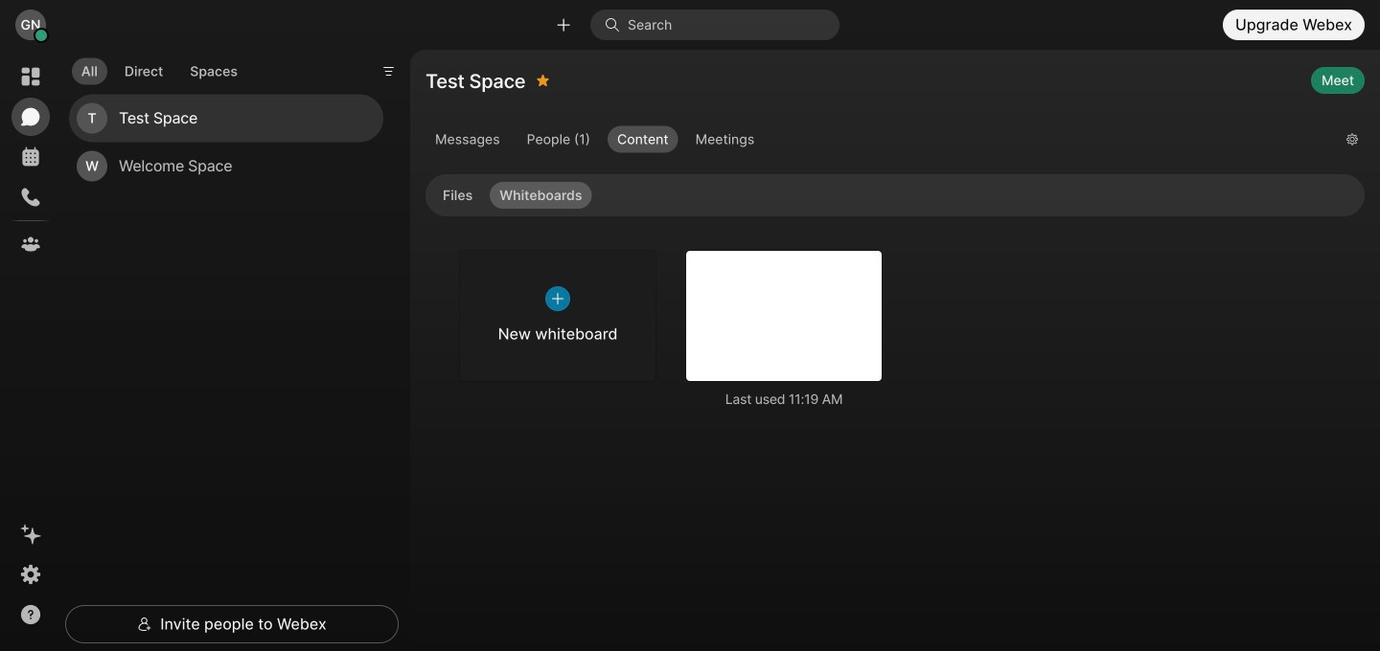 Task type: vqa. For each thing, say whether or not it's contained in the screenshot.
plus_12 "icon" in the left of the page
yes



Task type: describe. For each thing, give the bounding box(es) containing it.
webex tab list
[[12, 58, 50, 264]]

welcome space list item
[[69, 142, 383, 190]]



Task type: locate. For each thing, give the bounding box(es) containing it.
test space list item
[[69, 95, 383, 142]]

tab list
[[67, 46, 252, 90]]

plus_12 image
[[545, 287, 570, 312]]

group
[[426, 126, 1331, 157]]

navigation
[[0, 50, 61, 652]]



